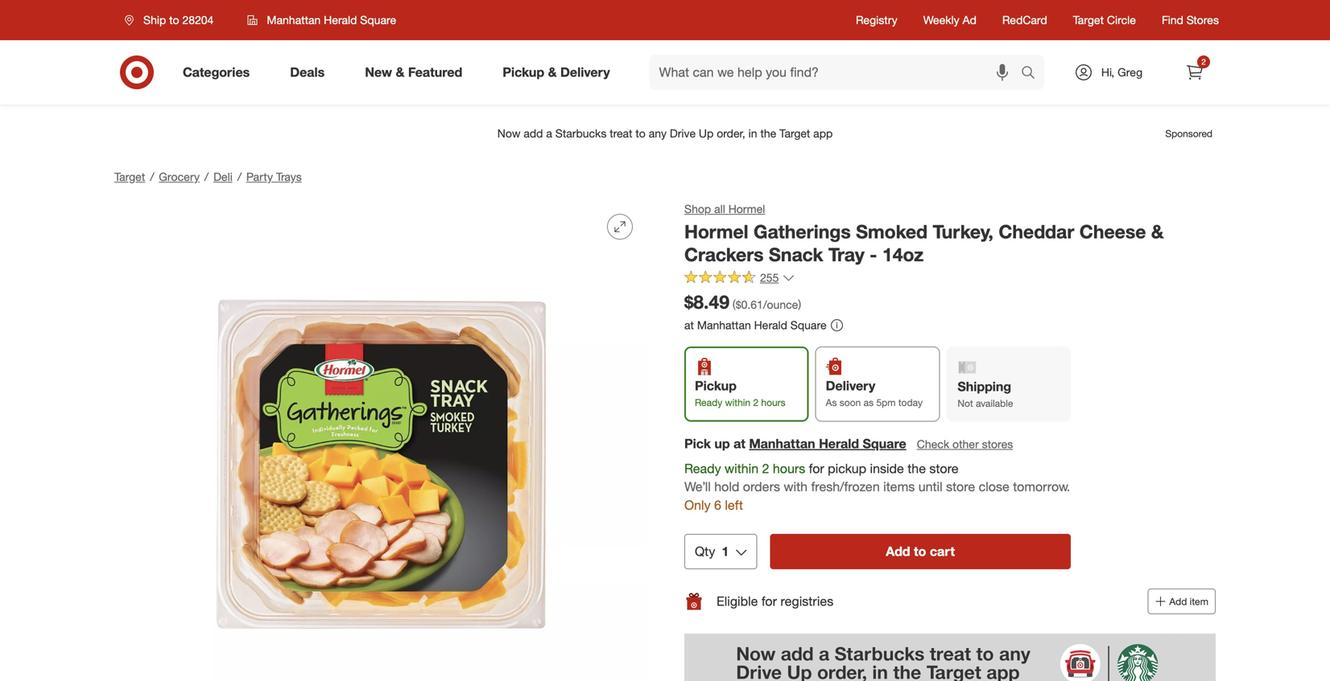 Task type: describe. For each thing, give the bounding box(es) containing it.
crackers
[[684, 244, 764, 266]]

2 inside ready within 2 hours for pickup inside the store we'll hold orders with fresh/frozen items until store close tomorrow. only 6 left
[[762, 461, 769, 477]]

pickup & delivery
[[503, 64, 610, 80]]

new & featured link
[[351, 55, 483, 90]]

smoked
[[856, 221, 928, 243]]

(
[[733, 298, 736, 312]]

deli link
[[213, 170, 233, 184]]

only
[[684, 498, 711, 514]]

2 vertical spatial manhattan
[[749, 436, 815, 452]]

ship to 28204
[[143, 13, 214, 27]]

add for add to cart
[[886, 544, 910, 560]]

delivery inside the delivery as soon as 5pm today
[[826, 379, 875, 394]]

255
[[760, 271, 779, 285]]

pickup for ready
[[695, 379, 737, 394]]

255 link
[[684, 270, 795, 289]]

1 vertical spatial store
[[946, 480, 975, 495]]

ship to 28204 button
[[114, 6, 231, 35]]

target circle link
[[1073, 12, 1136, 28]]

weekly
[[923, 13, 959, 27]]

weekly ad link
[[923, 12, 977, 28]]

5pm
[[876, 397, 896, 409]]

up
[[715, 436, 730, 452]]

featured
[[408, 64, 462, 80]]

fresh/frozen
[[811, 480, 880, 495]]

0 horizontal spatial at
[[684, 318, 694, 332]]

add for add item
[[1169, 596, 1187, 608]]

1 vertical spatial for
[[762, 594, 777, 610]]

stores
[[982, 437, 1013, 452]]

1
[[722, 544, 729, 560]]

pickup ready within 2 hours
[[695, 379, 786, 409]]

target for target link
[[114, 170, 145, 184]]

registries
[[781, 594, 834, 610]]

find
[[1162, 13, 1183, 27]]

orders
[[743, 480, 780, 495]]

today
[[898, 397, 923, 409]]

0 vertical spatial store
[[930, 461, 959, 477]]

close
[[979, 480, 1010, 495]]

for inside ready within 2 hours for pickup inside the store we'll hold orders with fresh/frozen items until store close tomorrow. only 6 left
[[809, 461, 824, 477]]

manhattan herald square button
[[237, 6, 407, 35]]

delivery as soon as 5pm today
[[826, 379, 923, 409]]

deals
[[290, 64, 325, 80]]

deli
[[213, 170, 233, 184]]

2 horizontal spatial square
[[863, 436, 906, 452]]

snack
[[769, 244, 823, 266]]

qty 1
[[695, 544, 729, 560]]

other
[[953, 437, 979, 452]]

$0.61
[[736, 298, 763, 312]]

eligible
[[717, 594, 758, 610]]

shipping not available
[[958, 379, 1013, 410]]

cart
[[930, 544, 955, 560]]

2 link
[[1177, 55, 1213, 90]]

party trays link
[[246, 170, 302, 184]]

add item
[[1169, 596, 1209, 608]]

soon
[[840, 397, 861, 409]]

within inside ready within 2 hours for pickup inside the store we'll hold orders with fresh/frozen items until store close tomorrow. only 6 left
[[725, 461, 759, 477]]

greg
[[1118, 65, 1143, 79]]

cheese
[[1080, 221, 1146, 243]]

)
[[798, 298, 801, 312]]

28204
[[182, 13, 214, 27]]

1 vertical spatial advertisement element
[[684, 634, 1216, 682]]

0 vertical spatial hormel
[[728, 202, 765, 216]]

to for ship
[[169, 13, 179, 27]]

& for new
[[396, 64, 405, 80]]

manhattan herald square
[[267, 13, 396, 27]]

2 horizontal spatial herald
[[819, 436, 859, 452]]

/ounce
[[763, 298, 798, 312]]

0 vertical spatial advertisement element
[[101, 114, 1229, 153]]

available
[[976, 398, 1013, 410]]

hours inside pickup ready within 2 hours
[[761, 397, 786, 409]]

2 inside 'link'
[[1202, 57, 1206, 67]]

ready within 2 hours for pickup inside the store we'll hold orders with fresh/frozen items until store close tomorrow. only 6 left
[[684, 461, 1070, 514]]

ready inside pickup ready within 2 hours
[[695, 397, 722, 409]]

circle
[[1107, 13, 1136, 27]]

What can we help you find? suggestions appear below search field
[[650, 55, 1025, 90]]

square inside dropdown button
[[360, 13, 396, 27]]

hours inside ready within 2 hours for pickup inside the store we'll hold orders with fresh/frozen items until store close tomorrow. only 6 left
[[773, 461, 805, 477]]

gatherings
[[754, 221, 851, 243]]

2 inside pickup ready within 2 hours
[[753, 397, 759, 409]]

shipping
[[958, 379, 1011, 395]]

weekly ad
[[923, 13, 977, 27]]

delivery inside pickup & delivery link
[[560, 64, 610, 80]]

inside
[[870, 461, 904, 477]]

1 vertical spatial manhattan
[[697, 318, 751, 332]]

all
[[714, 202, 725, 216]]

add to cart button
[[770, 535, 1071, 570]]

until
[[918, 480, 943, 495]]

party trays
[[246, 170, 302, 184]]

qty
[[695, 544, 715, 560]]

manhattan inside dropdown button
[[267, 13, 321, 27]]

1 vertical spatial herald
[[754, 318, 787, 332]]

14oz
[[882, 244, 924, 266]]

-
[[870, 244, 877, 266]]

tray
[[829, 244, 865, 266]]

ad
[[963, 13, 977, 27]]



Task type: locate. For each thing, give the bounding box(es) containing it.
registry
[[856, 13, 898, 27]]

hours up with
[[773, 461, 805, 477]]

0 horizontal spatial delivery
[[560, 64, 610, 80]]

& for pickup
[[548, 64, 557, 80]]

1 vertical spatial add
[[1169, 596, 1187, 608]]

0 horizontal spatial square
[[360, 13, 396, 27]]

check
[[917, 437, 949, 452]]

within inside pickup ready within 2 hours
[[725, 397, 750, 409]]

0 horizontal spatial 2
[[753, 397, 759, 409]]

find stores link
[[1162, 12, 1219, 28]]

hormel right all
[[728, 202, 765, 216]]

& inside pickup & delivery link
[[548, 64, 557, 80]]

within up up
[[725, 397, 750, 409]]

ready up pick
[[695, 397, 722, 409]]

to left "cart"
[[914, 544, 926, 560]]

not
[[958, 398, 973, 410]]

hi,
[[1101, 65, 1115, 79]]

categories link
[[169, 55, 270, 90]]

1 vertical spatial to
[[914, 544, 926, 560]]

2 horizontal spatial &
[[1151, 221, 1164, 243]]

1 within from the top
[[725, 397, 750, 409]]

check other stores
[[917, 437, 1013, 452]]

1 vertical spatial within
[[725, 461, 759, 477]]

store
[[930, 461, 959, 477], [946, 480, 975, 495]]

hormel down all
[[684, 221, 749, 243]]

target circle
[[1073, 13, 1136, 27]]

as
[[864, 397, 874, 409]]

add inside button
[[886, 544, 910, 560]]

ready up we'll
[[684, 461, 721, 477]]

tomorrow.
[[1013, 480, 1070, 495]]

for
[[809, 461, 824, 477], [762, 594, 777, 610]]

2 up orders
[[762, 461, 769, 477]]

&
[[396, 64, 405, 80], [548, 64, 557, 80], [1151, 221, 1164, 243]]

grocery
[[159, 170, 200, 184]]

categories
[[183, 64, 250, 80]]

1 vertical spatial at
[[734, 436, 746, 452]]

trays
[[276, 170, 302, 184]]

2 down stores
[[1202, 57, 1206, 67]]

1 horizontal spatial add
[[1169, 596, 1187, 608]]

1 horizontal spatial pickup
[[695, 379, 737, 394]]

$8.49 ( $0.61 /ounce )
[[684, 291, 801, 314]]

0 horizontal spatial target
[[114, 170, 145, 184]]

1 vertical spatial 2
[[753, 397, 759, 409]]

2 up pick up at manhattan herald square
[[753, 397, 759, 409]]

pickup
[[503, 64, 544, 80], [695, 379, 737, 394]]

2 vertical spatial herald
[[819, 436, 859, 452]]

store up "until"
[[930, 461, 959, 477]]

ship
[[143, 13, 166, 27]]

pickup inside pickup ready within 2 hours
[[695, 379, 737, 394]]

add left "cart"
[[886, 544, 910, 560]]

turkey,
[[933, 221, 994, 243]]

hormel gatherings smoked turkey, cheddar cheese &#38; crackers snack tray - 14oz, 1 of 9 image
[[114, 201, 646, 682]]

& inside shop all hormel hormel gatherings smoked turkey, cheddar cheese & crackers snack tray - 14oz
[[1151, 221, 1164, 243]]

2
[[1202, 57, 1206, 67], [753, 397, 759, 409], [762, 461, 769, 477]]

0 vertical spatial for
[[809, 461, 824, 477]]

0 vertical spatial square
[[360, 13, 396, 27]]

add
[[886, 544, 910, 560], [1169, 596, 1187, 608]]

manhattan up with
[[749, 436, 815, 452]]

at right up
[[734, 436, 746, 452]]

1 vertical spatial square
[[791, 318, 827, 332]]

we'll
[[684, 480, 711, 495]]

0 vertical spatial 2
[[1202, 57, 1206, 67]]

hormel
[[728, 202, 765, 216], [684, 221, 749, 243]]

shop
[[684, 202, 711, 216]]

to inside button
[[914, 544, 926, 560]]

2 vertical spatial square
[[863, 436, 906, 452]]

ready inside ready within 2 hours for pickup inside the store we'll hold orders with fresh/frozen items until store close tomorrow. only 6 left
[[684, 461, 721, 477]]

eligible for registries
[[717, 594, 834, 610]]

redcard link
[[1002, 12, 1047, 28]]

within
[[725, 397, 750, 409], [725, 461, 759, 477]]

as
[[826, 397, 837, 409]]

square up the new
[[360, 13, 396, 27]]

1 vertical spatial hours
[[773, 461, 805, 477]]

0 vertical spatial target
[[1073, 13, 1104, 27]]

at manhattan herald square
[[684, 318, 827, 332]]

store right "until"
[[946, 480, 975, 495]]

search button
[[1014, 55, 1052, 93]]

cheddar
[[999, 221, 1074, 243]]

left
[[725, 498, 743, 514]]

1 horizontal spatial herald
[[754, 318, 787, 332]]

square up inside
[[863, 436, 906, 452]]

2 vertical spatial 2
[[762, 461, 769, 477]]

square down )
[[791, 318, 827, 332]]

0 horizontal spatial herald
[[324, 13, 357, 27]]

0 vertical spatial hours
[[761, 397, 786, 409]]

pickup & delivery link
[[489, 55, 630, 90]]

0 horizontal spatial add
[[886, 544, 910, 560]]

0 horizontal spatial to
[[169, 13, 179, 27]]

at down $8.49 at the top of the page
[[684, 318, 694, 332]]

& inside new & featured link
[[396, 64, 405, 80]]

1 horizontal spatial target
[[1073, 13, 1104, 27]]

herald inside dropdown button
[[324, 13, 357, 27]]

pick
[[684, 436, 711, 452]]

hold
[[714, 480, 739, 495]]

target for target circle
[[1073, 13, 1104, 27]]

1 horizontal spatial &
[[548, 64, 557, 80]]

1 vertical spatial pickup
[[695, 379, 737, 394]]

add left item
[[1169, 596, 1187, 608]]

add to cart
[[886, 544, 955, 560]]

0 vertical spatial pickup
[[503, 64, 544, 80]]

new
[[365, 64, 392, 80]]

for down manhattan herald square button on the right bottom of page
[[809, 461, 824, 477]]

to right ship
[[169, 13, 179, 27]]

0 horizontal spatial pickup
[[503, 64, 544, 80]]

0 vertical spatial to
[[169, 13, 179, 27]]

redcard
[[1002, 13, 1047, 27]]

0 vertical spatial ready
[[695, 397, 722, 409]]

pick up at manhattan herald square
[[684, 436, 906, 452]]

herald up the deals "link"
[[324, 13, 357, 27]]

stores
[[1187, 13, 1219, 27]]

1 horizontal spatial for
[[809, 461, 824, 477]]

for right eligible
[[762, 594, 777, 610]]

1 horizontal spatial 2
[[762, 461, 769, 477]]

grocery link
[[159, 170, 200, 184]]

0 vertical spatial delivery
[[560, 64, 610, 80]]

herald
[[324, 13, 357, 27], [754, 318, 787, 332], [819, 436, 859, 452]]

new & featured
[[365, 64, 462, 80]]

target link
[[114, 170, 145, 184]]

the
[[908, 461, 926, 477]]

2 horizontal spatial 2
[[1202, 57, 1206, 67]]

to inside dropdown button
[[169, 13, 179, 27]]

0 vertical spatial at
[[684, 318, 694, 332]]

advertisement element
[[101, 114, 1229, 153], [684, 634, 1216, 682]]

1 horizontal spatial to
[[914, 544, 926, 560]]

ready
[[695, 397, 722, 409], [684, 461, 721, 477]]

manhattan up the deals
[[267, 13, 321, 27]]

to for add
[[914, 544, 926, 560]]

with
[[784, 480, 808, 495]]

1 horizontal spatial at
[[734, 436, 746, 452]]

1 vertical spatial delivery
[[826, 379, 875, 394]]

item
[[1190, 596, 1209, 608]]

herald down /ounce
[[754, 318, 787, 332]]

party
[[246, 170, 273, 184]]

0 vertical spatial manhattan
[[267, 13, 321, 27]]

target left grocery link
[[114, 170, 145, 184]]

target left "circle"
[[1073, 13, 1104, 27]]

1 vertical spatial hormel
[[684, 221, 749, 243]]

check other stores button
[[916, 436, 1014, 454]]

delivery
[[560, 64, 610, 80], [826, 379, 875, 394]]

manhattan down (
[[697, 318, 751, 332]]

add inside button
[[1169, 596, 1187, 608]]

0 vertical spatial add
[[886, 544, 910, 560]]

find stores
[[1162, 13, 1219, 27]]

shop all hormel hormel gatherings smoked turkey, cheddar cheese & crackers snack tray - 14oz
[[684, 202, 1164, 266]]

0 horizontal spatial &
[[396, 64, 405, 80]]

search
[[1014, 66, 1052, 82]]

hours up pick up at manhattan herald square
[[761, 397, 786, 409]]

0 horizontal spatial for
[[762, 594, 777, 610]]

1 horizontal spatial delivery
[[826, 379, 875, 394]]

1 vertical spatial target
[[114, 170, 145, 184]]

$8.49
[[684, 291, 730, 314]]

pickup for &
[[503, 64, 544, 80]]

within up "hold" at the right
[[725, 461, 759, 477]]

1 horizontal spatial square
[[791, 318, 827, 332]]

add item button
[[1148, 589, 1216, 615]]

1 vertical spatial ready
[[684, 461, 721, 477]]

0 vertical spatial herald
[[324, 13, 357, 27]]

registry link
[[856, 12, 898, 28]]

pickup
[[828, 461, 866, 477]]

0 vertical spatial within
[[725, 397, 750, 409]]

herald up pickup
[[819, 436, 859, 452]]

manhattan herald square button
[[749, 435, 906, 453]]

2 within from the top
[[725, 461, 759, 477]]



Task type: vqa. For each thing, say whether or not it's contained in the screenshot.
item
yes



